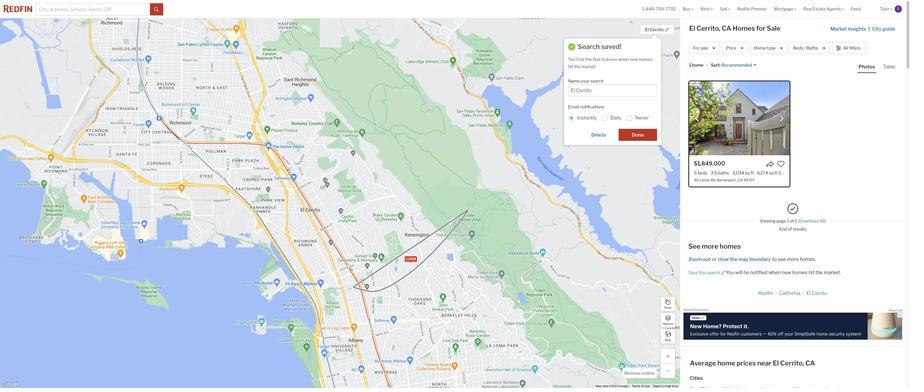 Task type: locate. For each thing, give the bounding box(es) containing it.
1 horizontal spatial el cerrito
[[807, 291, 828, 296]]

1 vertical spatial when
[[769, 270, 781, 276]]

0 vertical spatial to
[[602, 57, 606, 62]]

home type button
[[750, 42, 787, 54]]

2 horizontal spatial homes
[[793, 270, 808, 276]]

more right see
[[787, 257, 799, 262]]

will
[[735, 270, 743, 276]]

homes
[[733, 24, 755, 32]]

sell ▾
[[720, 6, 730, 12]]

new inside you'll be the first to know when new homes hit the market.
[[630, 57, 638, 62]]

saved!
[[601, 43, 622, 50]]

2 ▾ from the left
[[711, 6, 713, 12]]

the
[[585, 57, 592, 62], [574, 64, 581, 69], [730, 257, 738, 262], [816, 270, 823, 276]]

this
[[699, 270, 706, 275]]

rent
[[701, 6, 710, 12]]

report ad button
[[889, 309, 903, 313]]

be
[[580, 57, 585, 62], [744, 270, 749, 276]]

1 vertical spatial search
[[707, 270, 720, 275]]

1 vertical spatial hit
[[809, 270, 815, 276]]

0 vertical spatial report
[[889, 309, 898, 312]]

search
[[591, 78, 604, 83], [707, 270, 720, 275]]

1-844-759-7732
[[643, 6, 676, 12]]

feed
[[851, 6, 861, 12]]

1 horizontal spatial map
[[665, 338, 671, 342]]

ca
[[722, 24, 732, 32], [738, 178, 743, 183], [806, 359, 815, 367]]

cities
[[690, 376, 703, 381]]

be right will
[[744, 270, 749, 276]]

market. down "first"
[[582, 64, 597, 69]]

1 horizontal spatial redfin
[[759, 291, 773, 296]]

0 horizontal spatial new
[[630, 57, 638, 62]]

0 vertical spatial map
[[665, 338, 671, 342]]

see
[[778, 257, 786, 262]]

prices
[[737, 359, 756, 367]]

0 vertical spatial cerrito,
[[697, 24, 721, 32]]

baths
[[718, 170, 729, 176]]

1 horizontal spatial 1
[[787, 218, 789, 223]]

redfin for redfin premier
[[737, 6, 750, 12]]

0 vertical spatial hit
[[568, 64, 573, 69]]

new down see
[[782, 270, 791, 276]]

1 horizontal spatial new
[[782, 270, 791, 276]]

0 vertical spatial ca
[[722, 24, 732, 32]]

1 vertical spatial of
[[788, 227, 792, 232]]

844-
[[646, 6, 656, 12]]

new
[[630, 57, 638, 62], [782, 270, 791, 276]]

terms of use link
[[632, 385, 650, 388]]

1 horizontal spatial homes
[[720, 243, 741, 250]]

0 horizontal spatial search
[[591, 78, 604, 83]]

0 horizontal spatial to
[[602, 57, 606, 62]]

homes.
[[800, 257, 816, 262]]

0 vertical spatial home
[[692, 63, 704, 68]]

1 vertical spatial to
[[772, 257, 777, 262]]

search right your
[[591, 78, 604, 83]]

1 horizontal spatial search
[[707, 270, 720, 275]]

market. inside you'll be the first to know when new homes hit the market.
[[582, 64, 597, 69]]

1 vertical spatial home
[[718, 359, 736, 367]]

redfin down notified
[[759, 291, 773, 296]]

6 ▾ from the left
[[891, 6, 893, 12]]

sq up 94707
[[745, 170, 750, 176]]

1 horizontal spatial ft
[[775, 170, 778, 176]]

▾ for rent ▾
[[711, 6, 713, 12]]

1 vertical spatial redfin
[[759, 291, 773, 296]]

to inside you'll be the first to know when new homes hit the market.
[[602, 57, 606, 62]]

1 left •
[[689, 63, 692, 68]]

all filters
[[844, 45, 861, 51]]

0 horizontal spatial sq
[[745, 170, 750, 176]]

cerrito down 1-844-759-7732
[[650, 27, 664, 32]]

estate
[[813, 6, 826, 12]]

know
[[607, 57, 618, 62]]

1 vertical spatial map
[[666, 385, 672, 388]]

0 horizontal spatial cerrito
[[650, 27, 664, 32]]

Name your search text field
[[571, 88, 655, 93]]

1 right page
[[787, 218, 789, 223]]

2 vertical spatial of
[[641, 385, 644, 388]]

map region
[[0, 8, 733, 388]]

el down 1-
[[645, 27, 649, 32]]

redfin inside button
[[737, 6, 750, 12]]

rent ▾ button
[[701, 0, 713, 18]]

2 sq from the left
[[769, 170, 774, 176]]

redfin for redfin
[[759, 291, 773, 296]]

google image
[[2, 381, 21, 388]]

3 ▾ from the left
[[728, 6, 730, 12]]

map for map data ©2023 google
[[596, 385, 602, 388]]

buy ▾ button
[[683, 0, 694, 18]]

cerrito, down rent ▾ dropdown button
[[697, 24, 721, 32]]

zoom out button
[[689, 257, 711, 262]]

search inside dialog
[[591, 78, 604, 83]]

0 vertical spatial el cerrito
[[645, 27, 664, 32]]

of right end
[[788, 227, 792, 232]]

▾ for tyler ▾
[[891, 6, 893, 12]]

map left data
[[596, 385, 602, 388]]

▾ right mortgage at the right
[[795, 6, 797, 12]]

1 sq from the left
[[745, 170, 750, 176]]

1 ▾ from the left
[[692, 6, 694, 12]]

▾ for sell ▾
[[728, 6, 730, 12]]

name
[[568, 78, 580, 83]]

1 horizontal spatial map
[[739, 257, 749, 262]]

ca left the homes
[[722, 24, 732, 32]]

0 horizontal spatial 1
[[689, 63, 692, 68]]

1 up "end of results"
[[795, 218, 797, 223]]

redfin premier button
[[734, 0, 771, 18]]

0 horizontal spatial map
[[666, 385, 672, 388]]

1 horizontal spatial more
[[787, 257, 799, 262]]

0 horizontal spatial homes
[[639, 57, 653, 62]]

1 vertical spatial more
[[787, 257, 799, 262]]

report for report ad
[[889, 309, 898, 312]]

homes
[[639, 57, 653, 62], [720, 243, 741, 250], [793, 270, 808, 276]]

buy ▾
[[683, 6, 694, 12]]

search inside button
[[707, 270, 720, 275]]

▾ right "tyler"
[[891, 6, 893, 12]]

to right "first"
[[602, 57, 606, 62]]

0 vertical spatial cerrito
[[650, 27, 664, 32]]

0 horizontal spatial home
[[692, 63, 704, 68]]

to left see
[[772, 257, 777, 262]]

0 horizontal spatial redfin
[[737, 6, 750, 12]]

agents
[[827, 6, 841, 12]]

0 vertical spatial new
[[630, 57, 638, 62]]

0 horizontal spatial when
[[618, 57, 629, 62]]

0 vertical spatial be
[[580, 57, 585, 62]]

when inside you'll be the first to know when new homes hit the market.
[[618, 57, 629, 62]]

el right california
[[807, 291, 811, 296]]

market.
[[582, 64, 597, 69], [824, 270, 841, 276]]

1 vertical spatial market.
[[824, 270, 841, 276]]

1 horizontal spatial be
[[744, 270, 749, 276]]

1 horizontal spatial sq
[[769, 170, 774, 176]]

search for save this search
[[707, 270, 720, 275]]

viewing page 1 of 1 (download all)
[[760, 218, 826, 223]]

see
[[689, 243, 701, 250]]

a
[[663, 385, 665, 388]]

the left "first"
[[585, 57, 592, 62]]

0 horizontal spatial map
[[596, 385, 602, 388]]

▾ right 'sell' at the top of page
[[728, 6, 730, 12]]

sq right 6,174
[[769, 170, 774, 176]]

report for report a map error
[[654, 385, 663, 388]]

next button image
[[779, 115, 785, 121]]

report a map error link
[[654, 385, 679, 388]]

0 vertical spatial market.
[[582, 64, 597, 69]]

be right you'll
[[580, 57, 585, 62]]

0 horizontal spatial report
[[654, 385, 663, 388]]

2 vertical spatial ca
[[806, 359, 815, 367]]

previous button image
[[694, 115, 700, 121]]

premier
[[751, 6, 767, 12]]

4 ▾ from the left
[[795, 6, 797, 12]]

el down buy ▾ button
[[689, 24, 695, 32]]

hit down you'll
[[568, 64, 573, 69]]

never
[[636, 115, 649, 121]]

2 ft from the left
[[775, 170, 778, 176]]

home for 1
[[692, 63, 704, 68]]

1 horizontal spatial ca
[[738, 178, 743, 183]]

mortgage ▾
[[774, 6, 797, 12]]

california
[[779, 291, 801, 296]]

cerrito right california
[[812, 291, 828, 296]]

rent ▾ button
[[697, 0, 717, 18]]

el right 'near'
[[773, 359, 779, 367]]

0 vertical spatial map
[[739, 257, 749, 262]]

new right know on the top right of page
[[630, 57, 638, 62]]

map up will
[[739, 257, 749, 262]]

beds
[[698, 170, 708, 176]]

sale
[[701, 45, 709, 51]]

report inside button
[[889, 309, 898, 312]]

1 vertical spatial map
[[596, 385, 602, 388]]

error
[[672, 385, 679, 388]]

1 horizontal spatial hit
[[809, 270, 815, 276]]

when right know on the top right of page
[[618, 57, 629, 62]]

1 vertical spatial report
[[654, 385, 663, 388]]

ad
[[899, 309, 903, 312]]

0 vertical spatial redfin
[[737, 6, 750, 12]]

report ad
[[889, 309, 903, 312]]

redfin premier
[[737, 6, 767, 12]]

mortgage ▾ button
[[774, 0, 797, 18]]

1 vertical spatial cerrito
[[812, 291, 828, 296]]

0 horizontal spatial el cerrito
[[645, 27, 664, 32]]

report left the a at bottom
[[654, 385, 663, 388]]

home left prices
[[718, 359, 736, 367]]

notifications
[[580, 104, 605, 109]]

email notifications. required field. element
[[568, 101, 653, 110]]

el cerrito right california
[[807, 291, 828, 296]]

redfin left premier on the top
[[737, 6, 750, 12]]

table
[[883, 64, 896, 70]]

terms of use
[[632, 385, 650, 388]]

1 horizontal spatial market.
[[824, 270, 841, 276]]

0 vertical spatial search
[[591, 78, 604, 83]]

search right this
[[707, 270, 720, 275]]

guide
[[883, 26, 896, 32]]

1 vertical spatial cerrito,
[[781, 359, 804, 367]]

map right the a at bottom
[[666, 385, 672, 388]]

cerrito
[[650, 27, 664, 32], [812, 291, 828, 296]]

ca up cities heading
[[806, 359, 815, 367]]

1 horizontal spatial cerrito
[[812, 291, 828, 296]]

when down see
[[769, 270, 781, 276]]

0 vertical spatial homes
[[639, 57, 653, 62]]

out
[[703, 257, 711, 262]]

0 horizontal spatial be
[[580, 57, 585, 62]]

photo of 50 lenox rd, kensington, ca 94707 image
[[689, 81, 790, 155]]

ca down 3,034
[[738, 178, 743, 183]]

map
[[665, 338, 671, 342], [596, 385, 602, 388]]

0 horizontal spatial market.
[[582, 64, 597, 69]]

0 horizontal spatial ft
[[751, 170, 754, 176]]

•
[[707, 63, 708, 68]]

▾ right rent
[[711, 6, 713, 12]]

5
[[694, 170, 697, 176]]

ft left (lot)
[[775, 170, 778, 176]]

2 vertical spatial homes
[[793, 270, 808, 276]]

remove outline
[[625, 371, 655, 376]]

more up out
[[702, 243, 719, 250]]

average home prices near el cerrito, ca
[[690, 359, 815, 367]]

options button
[[661, 313, 676, 328]]

el cerrito down 844-
[[645, 27, 664, 32]]

market. up el cerrito link
[[824, 270, 841, 276]]

1 horizontal spatial report
[[889, 309, 898, 312]]

1 horizontal spatial home
[[718, 359, 736, 367]]

ft
[[751, 170, 754, 176], [775, 170, 778, 176]]

0 horizontal spatial more
[[702, 243, 719, 250]]

7732
[[666, 6, 676, 12]]

terms
[[632, 385, 641, 388]]

sq for 6,174
[[769, 170, 774, 176]]

home type
[[754, 45, 776, 51]]

cerrito, up cities heading
[[781, 359, 804, 367]]

of left use
[[641, 385, 644, 388]]

real
[[804, 6, 812, 12]]

home inside the 1 home •
[[692, 63, 704, 68]]

▾ right agents
[[842, 6, 844, 12]]

search
[[578, 43, 600, 50]]

for
[[693, 45, 700, 51]]

redfin
[[737, 6, 750, 12], [759, 291, 773, 296]]

all
[[844, 45, 849, 51]]

map inside 'button'
[[665, 338, 671, 342]]

hit down homes.
[[809, 270, 815, 276]]

baths
[[807, 45, 818, 51]]

report left ad in the right of the page
[[889, 309, 898, 312]]

the down you'll
[[574, 64, 581, 69]]

1 horizontal spatial when
[[769, 270, 781, 276]]

of up "end of results"
[[790, 218, 794, 223]]

map down options
[[665, 338, 671, 342]]

home
[[692, 63, 704, 68], [718, 359, 736, 367]]

0 horizontal spatial cerrito,
[[697, 24, 721, 32]]

be inside you'll be the first to know when new homes hit the market.
[[580, 57, 585, 62]]

beds / baths
[[794, 45, 818, 51]]

3,034
[[732, 170, 744, 176]]

save this search button
[[689, 270, 726, 276]]

▾ right buy
[[692, 6, 694, 12]]

1 ft from the left
[[751, 170, 754, 176]]

of
[[790, 218, 794, 223], [788, 227, 792, 232], [641, 385, 644, 388]]

buy
[[683, 6, 691, 12]]

1 vertical spatial be
[[744, 270, 749, 276]]

0 horizontal spatial hit
[[568, 64, 573, 69]]

1 vertical spatial new
[[782, 270, 791, 276]]

el cerrito, ca homes for sale
[[689, 24, 781, 32]]

ft for 3,034 sq ft
[[751, 170, 754, 176]]

home left •
[[692, 63, 704, 68]]

near
[[758, 359, 772, 367]]

ft up 94707
[[751, 170, 754, 176]]

6,174
[[757, 170, 768, 176]]

el inside button
[[645, 27, 649, 32]]

0 vertical spatial when
[[618, 57, 629, 62]]



Task type: describe. For each thing, give the bounding box(es) containing it.
rent ▾
[[701, 6, 713, 12]]

daily
[[611, 115, 622, 121]]

lenox
[[700, 178, 710, 183]]

recommended button
[[721, 62, 757, 68]]

your
[[581, 78, 590, 83]]

map data ©2023 google
[[596, 385, 629, 388]]

done
[[632, 132, 644, 138]]

you will be notified when new homes hit the market.
[[726, 270, 841, 276]]

for sale
[[693, 45, 709, 51]]

2 horizontal spatial ca
[[806, 359, 815, 367]]

zoom out or clear the map boundary to see more homes.
[[689, 257, 816, 262]]

done button
[[619, 129, 657, 141]]

sort :
[[711, 63, 721, 68]]

photos
[[859, 64, 875, 70]]

viewing
[[760, 218, 776, 223]]

1.85m
[[406, 257, 416, 261]]

sort
[[711, 63, 720, 68]]

real estate agents ▾ link
[[804, 0, 844, 18]]

sell ▾ button
[[720, 0, 730, 18]]

draw
[[665, 306, 672, 309]]

▾ for buy ▾
[[692, 6, 694, 12]]

search saved! dialog
[[564, 35, 662, 145]]

|
[[869, 26, 870, 32]]

the right the clear
[[730, 257, 738, 262]]

search for name your search
[[591, 78, 604, 83]]

recommended
[[722, 63, 752, 68]]

(lot)
[[779, 170, 786, 176]]

▾ for mortgage ▾
[[795, 6, 797, 12]]

clear the map boundary button
[[718, 257, 771, 262]]

1 horizontal spatial to
[[772, 257, 777, 262]]

type
[[767, 45, 776, 51]]

options
[[663, 322, 674, 326]]

all filters button
[[832, 42, 867, 54]]

search saved!
[[578, 43, 622, 50]]

real estate agents ▾ button
[[800, 0, 848, 18]]

results
[[793, 227, 807, 232]]

first
[[593, 57, 601, 62]]

email
[[568, 104, 579, 109]]

1 vertical spatial ca
[[738, 178, 743, 183]]

map for map
[[665, 338, 671, 342]]

of for results
[[788, 227, 792, 232]]

favorite button checkbox
[[777, 160, 785, 168]]

50 lenox rd, kensington, ca 94707
[[694, 178, 755, 183]]

filters
[[850, 45, 861, 51]]

ad region
[[684, 313, 903, 340]]

favorite button image
[[777, 160, 785, 168]]

market
[[831, 26, 847, 32]]

submit search image
[[154, 7, 159, 12]]

1 vertical spatial el cerrito
[[807, 291, 828, 296]]

:
[[720, 63, 721, 68]]

City, Address, School, Agent, ZIP search field
[[36, 3, 150, 15]]

0 horizontal spatial ca
[[722, 24, 732, 32]]

(download all) link
[[798, 218, 826, 223]]

el cerrito inside el cerrito button
[[645, 27, 664, 32]]

sell
[[720, 6, 727, 12]]

1 inside the 1 home •
[[689, 63, 692, 68]]

remove outline button
[[623, 368, 657, 379]]

name your search
[[568, 78, 604, 83]]

market insights link
[[831, 20, 866, 33]]

el cerrito link
[[807, 291, 828, 296]]

©2023
[[609, 385, 618, 388]]

for sale button
[[689, 42, 720, 54]]

save
[[689, 270, 698, 275]]

notified
[[750, 270, 768, 276]]

5 ▾ from the left
[[842, 6, 844, 12]]

1 horizontal spatial cerrito,
[[781, 359, 804, 367]]

name your search. required field. element
[[568, 75, 654, 84]]

1 vertical spatial homes
[[720, 243, 741, 250]]

the down homes.
[[816, 270, 823, 276]]

3.5 baths
[[711, 170, 729, 176]]

buy ▾ button
[[679, 0, 697, 18]]

beds / baths button
[[790, 42, 830, 54]]

user photo image
[[895, 5, 902, 13]]

ft for 6,174 sq ft (lot)
[[775, 170, 778, 176]]

instantly
[[577, 115, 597, 121]]

sell ▾ button
[[717, 0, 734, 18]]

all)
[[820, 218, 826, 223]]

redfin link
[[759, 291, 773, 296]]

california link
[[779, 291, 801, 296]]

3,034 sq ft
[[732, 170, 754, 176]]

hit inside you'll be the first to know when new homes hit the market.
[[568, 64, 573, 69]]

rd,
[[711, 178, 717, 183]]

5 beds
[[694, 170, 708, 176]]

cerrito inside button
[[650, 27, 664, 32]]

map button
[[661, 329, 676, 344]]

sq for 3,034
[[745, 170, 750, 176]]

0 vertical spatial of
[[790, 218, 794, 223]]

cities heading
[[690, 375, 896, 382]]

home
[[754, 45, 766, 51]]

end
[[780, 227, 787, 232]]

see more homes
[[689, 243, 741, 250]]

/
[[805, 45, 806, 51]]

759-
[[656, 6, 666, 12]]

you'll be the first to know when new homes hit the market.
[[568, 57, 653, 69]]

of for use
[[641, 385, 644, 388]]

2 horizontal spatial 1
[[795, 218, 797, 223]]

delete button
[[584, 129, 614, 141]]

$1,849,000
[[694, 160, 725, 167]]

homes inside you'll be the first to know when new homes hit the market.
[[639, 57, 653, 62]]

tyler ▾
[[880, 6, 893, 12]]

delete
[[592, 132, 607, 138]]

kensington,
[[717, 178, 737, 183]]

city
[[873, 26, 882, 32]]

home for average
[[718, 359, 736, 367]]

you
[[726, 270, 734, 276]]

(download
[[798, 218, 819, 223]]

city guide link
[[873, 26, 897, 33]]

0 vertical spatial more
[[702, 243, 719, 250]]



Task type: vqa. For each thing, say whether or not it's contained in the screenshot.
Home type button
yes



